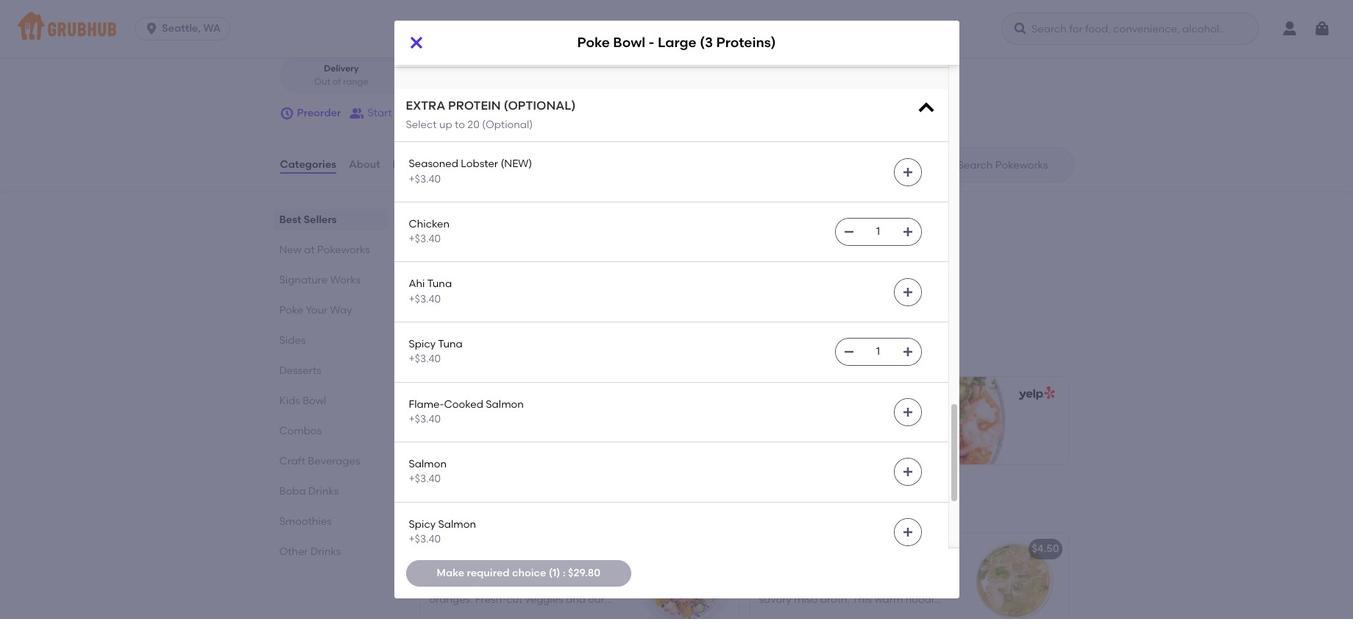 Task type: describe. For each thing, give the bounding box(es) containing it.
ahi tuna +$3.40
[[409, 278, 452, 305]]

chicken
[[409, 218, 450, 230]]

proteins) for poke bowl - large (3 proteins)
[[717, 34, 776, 51]]

(3 for poke bowl - large (3 proteins)
[[700, 34, 713, 51]]

large for poke bowl - large (3 proteins)
[[658, 34, 697, 51]]

(2
[[535, 416, 544, 429]]

1 horizontal spatial with
[[849, 608, 869, 619]]

input item quantity number field for chicken
[[862, 219, 895, 245]]

luxe lobster bowl
[[429, 543, 520, 555]]

222 bellevue way ne • (425) 214-1182
[[298, 3, 477, 16]]

214-
[[438, 3, 458, 16]]

noodles
[[861, 578, 901, 591]]

miso
[[794, 593, 818, 606]]

out
[[314, 76, 330, 87]]

poke bowl - large (3 proteins)
[[577, 34, 776, 51]]

tuna for ahi tuna +$3.40
[[427, 278, 452, 290]]

desserts
[[279, 364, 322, 377]]

ramen
[[826, 578, 859, 591]]

spicy for spicy tuna
[[409, 338, 436, 350]]

chicken
[[796, 564, 834, 576]]

about button
[[348, 138, 381, 191]]

bowl for poke bowl - large (3 proteins) $19.00
[[789, 416, 813, 429]]

0 vertical spatial order
[[591, 26, 615, 37]]

on for sellers
[[487, 351, 499, 364]]

+$3.40 inside ahi tuna +$3.40
[[409, 293, 441, 305]]

flame-cooked salmon +$3.40
[[409, 398, 524, 425]]

is
[[786, 608, 793, 619]]

garlic crisps
[[766, 41, 830, 54]]

savory
[[759, 564, 793, 576]]

(3 for poke bowl - large (3 proteins) $19.00
[[854, 416, 864, 429]]

warm
[[875, 593, 903, 606]]

people icon image
[[350, 106, 365, 121]]

smoothies
[[279, 515, 332, 528]]

see details button
[[432, 286, 488, 313]]

broth.
[[820, 593, 850, 606]]

poke bowl - large (3 proteins) $19.00
[[761, 416, 912, 446]]

large for poke bowl - large (3 proteins) $19.00
[[822, 416, 852, 429]]

(optional)
[[504, 99, 576, 113]]

details
[[454, 293, 488, 305]]

craft
[[279, 455, 305, 467]]

and
[[903, 578, 923, 591]]

Search Pokeworks search field
[[957, 158, 1069, 172]]

wonton
[[412, 41, 451, 54]]

garlic
[[766, 41, 796, 54]]

crisps for garlic crisps
[[799, 41, 830, 54]]

good food
[[367, 26, 413, 37]]

(new)
[[501, 158, 532, 170]]

savory
[[759, 593, 792, 606]]

group
[[395, 107, 424, 119]]

sellers for best sellers
[[304, 214, 337, 226]]

poke bowl - regular (2 proteins) $15.65
[[432, 416, 592, 446]]

option group containing delivery out of range
[[279, 57, 532, 94]]

good
[[367, 26, 392, 37]]

make required choice (1) : $29.80
[[437, 567, 601, 579]]

way for your
[[330, 304, 352, 317]]

poke your way
[[279, 304, 352, 317]]

nori
[[585, 41, 605, 54]]

poke for poke bowl - regular (2 proteins) $15.65
[[432, 416, 456, 429]]

offer
[[432, 249, 458, 261]]

ne
[[386, 3, 400, 16]]

valid
[[460, 249, 484, 261]]

poke for poke bowl - large (3 proteins)
[[577, 34, 610, 51]]

1 horizontal spatial new
[[418, 499, 453, 517]]

bowl for poke bowl - regular (2 proteins) $15.65
[[459, 416, 483, 429]]

onion crisps
[[654, 41, 718, 54]]

seattle, wa
[[162, 22, 221, 35]]

start group order
[[368, 107, 454, 119]]

cooked
[[444, 398, 484, 410]]

preorder
[[297, 107, 341, 119]]

correct
[[556, 26, 589, 37]]

combos
[[279, 425, 322, 437]]

start group order button
[[350, 100, 454, 127]]

extra protein (optional) select up to 20 (optional)
[[406, 99, 576, 131]]

shredded
[[533, 41, 582, 54]]

0 horizontal spatial new at pokeworks
[[279, 244, 370, 256]]

- for poke bowl - large (3 proteins) $19.00
[[816, 416, 820, 429]]

make
[[437, 567, 465, 579]]

luxe
[[429, 543, 453, 555]]

start
[[368, 107, 392, 119]]

see details
[[432, 293, 488, 305]]

seasoned
[[409, 158, 459, 170]]

search icon image
[[934, 156, 952, 174]]

boba drinks
[[279, 485, 339, 498]]

signature works
[[279, 274, 361, 286]]

best for best sellers
[[279, 214, 301, 226]]

1 horizontal spatial pokeworks
[[477, 499, 561, 517]]

spicy for spicy salmon
[[409, 518, 436, 531]]

spicy tuna +$3.40
[[409, 338, 463, 365]]

orders
[[523, 249, 554, 261]]

chicken noodle soup image
[[958, 533, 1068, 619]]

svg image inside the seattle, wa button
[[144, 21, 159, 36]]

this
[[852, 593, 872, 606]]

required
[[467, 567, 510, 579]]

luxe lobster bowl image
[[628, 533, 739, 619]]

bowl for kids bowl
[[303, 395, 326, 407]]

svg image inside preorder button
[[279, 106, 294, 121]]

+$3.40 inside chicken +$3.40
[[409, 233, 441, 245]]

wonton crisps
[[412, 41, 485, 54]]

salmon inside "flame-cooked salmon +$3.40"
[[486, 398, 524, 410]]

(1)
[[549, 567, 561, 579]]

of inside $3 off offer valid on first orders of $15 or more.
[[557, 249, 567, 261]]

soup
[[759, 608, 784, 619]]

up
[[439, 118, 452, 131]]

grubhub
[[502, 351, 546, 364]]

lobster for luxe
[[455, 543, 494, 555]]

poke for poke bowl - large (3 proteins) $19.00
[[761, 416, 786, 429]]

best sellers most ordered on grubhub
[[418, 331, 546, 364]]

delivery out of range
[[314, 64, 369, 87]]

main navigation navigation
[[0, 0, 1354, 57]]

(425)
[[411, 3, 436, 16]]

savory chicken breast combined with delicate ramen noodles and our savory miso broth. this warm noodle soup is garnished with green onions.
[[759, 564, 942, 619]]

yelp image
[[1016, 387, 1055, 401]]

proteins) for poke bowl - large (3 proteins) $19.00
[[867, 416, 912, 429]]

salmon inside spicy salmon +$3.40
[[438, 518, 476, 531]]

pickup
[[455, 64, 485, 74]]



Task type: vqa. For each thing, say whether or not it's contained in the screenshot.
of to the left
yes



Task type: locate. For each thing, give the bounding box(es) containing it.
tuna up ordered on the left of the page
[[438, 338, 463, 350]]

more.
[[445, 263, 474, 276]]

promo image
[[609, 242, 663, 296]]

1 vertical spatial spicy
[[409, 518, 436, 531]]

order
[[591, 26, 615, 37], [427, 107, 454, 119]]

1 crisps from the left
[[454, 41, 485, 54]]

salmon up regular
[[486, 398, 524, 410]]

on inside the best sellers most ordered on grubhub
[[487, 351, 499, 364]]

ahi
[[409, 278, 425, 290]]

poke inside poke bowl - large (3 proteins) $19.00
[[761, 416, 786, 429]]

bowl right nori
[[613, 34, 646, 51]]

crisps for onion crisps
[[686, 41, 718, 54]]

salmon down $15.65
[[409, 458, 447, 470]]

preorder button
[[279, 100, 341, 127]]

1 horizontal spatial crisps
[[686, 41, 718, 54]]

breast
[[837, 564, 869, 576]]

ordered
[[444, 351, 484, 364]]

+$3.40 down ahi
[[409, 293, 441, 305]]

sides
[[279, 334, 306, 347]]

best inside the best sellers most ordered on grubhub
[[418, 331, 452, 349]]

to
[[455, 118, 465, 131]]

delivery
[[324, 64, 359, 74]]

at down best sellers
[[304, 244, 315, 256]]

0 vertical spatial on
[[487, 249, 499, 261]]

combined
[[871, 564, 922, 576]]

other drinks
[[279, 545, 341, 558]]

0 vertical spatial lobster
[[461, 158, 498, 170]]

0 vertical spatial best
[[279, 214, 301, 226]]

drinks right the "other"
[[311, 545, 341, 558]]

2 vertical spatial salmon
[[438, 518, 476, 531]]

on left "first"
[[487, 249, 499, 261]]

0 vertical spatial with
[[759, 578, 780, 591]]

1 horizontal spatial proteins)
[[717, 34, 776, 51]]

new up signature
[[279, 244, 302, 256]]

tuna inside ahi tuna +$3.40
[[427, 278, 452, 290]]

+$3.40 down flame-
[[409, 413, 441, 425]]

+$3.40 down seasoned
[[409, 173, 441, 185]]

+$3.40 inside spicy tuna +$3.40
[[409, 353, 441, 365]]

Input item quantity number field
[[862, 219, 895, 245], [862, 339, 895, 365]]

1 input item quantity number field from the top
[[862, 219, 895, 245]]

1 horizontal spatial order
[[591, 26, 615, 37]]

new at pokeworks up signature works
[[279, 244, 370, 256]]

with up savory
[[759, 578, 780, 591]]

on inside $3 off offer valid on first orders of $15 or more.
[[487, 249, 499, 261]]

drinks down 'craft beverages'
[[308, 485, 339, 498]]

of inside delivery out of range
[[333, 76, 341, 87]]

7 +$3.40 from the top
[[409, 533, 441, 545]]

- inside poke bowl - regular (2 proteins) $15.65
[[486, 416, 490, 429]]

on right ordered on the left of the page
[[487, 351, 499, 364]]

drinks for boba drinks
[[308, 485, 339, 498]]

$3
[[432, 231, 444, 244]]

crisps right onion
[[686, 41, 718, 54]]

1 vertical spatial of
[[557, 249, 567, 261]]

2 crisps from the left
[[686, 41, 718, 54]]

bowl up $19.00
[[789, 416, 813, 429]]

at
[[304, 244, 315, 256], [456, 499, 473, 517]]

spicy up most
[[409, 338, 436, 350]]

0 vertical spatial drinks
[[308, 485, 339, 498]]

salmon up luxe
[[438, 518, 476, 531]]

1 horizontal spatial large
[[822, 416, 852, 429]]

2 horizontal spatial -
[[816, 416, 820, 429]]

seattle,
[[162, 22, 201, 35]]

2 input item quantity number field from the top
[[862, 339, 895, 365]]

20
[[468, 118, 480, 131]]

lobster inside button
[[455, 543, 494, 555]]

0 vertical spatial way
[[362, 3, 384, 16]]

+$3.40 down chicken
[[409, 233, 441, 245]]

proteins) inside poke bowl - large (3 proteins) $19.00
[[867, 416, 912, 429]]

bowl inside button
[[496, 543, 520, 555]]

large inside poke bowl - large (3 proteins) $19.00
[[822, 416, 852, 429]]

0 vertical spatial input item quantity number field
[[862, 219, 895, 245]]

way
[[362, 3, 384, 16], [330, 304, 352, 317]]

(3
[[700, 34, 713, 51], [854, 416, 864, 429]]

+$3.40 inside seasoned lobster (new) +$3.40
[[409, 173, 441, 185]]

new up spicy salmon +$3.40
[[418, 499, 453, 517]]

of down 'delivery'
[[333, 76, 341, 87]]

0 vertical spatial salmon
[[486, 398, 524, 410]]

beverages
[[308, 455, 360, 467]]

1 vertical spatial salmon
[[409, 458, 447, 470]]

+$3.40 inside salmon +$3.40
[[409, 473, 441, 485]]

1 horizontal spatial sellers
[[455, 331, 507, 349]]

kids bowl
[[279, 395, 326, 407]]

lobster up required
[[455, 543, 494, 555]]

order up nori
[[591, 26, 615, 37]]

pokeworks
[[317, 244, 370, 256], [477, 499, 561, 517]]

lobster for seasoned
[[461, 158, 498, 170]]

5 +$3.40 from the top
[[409, 413, 441, 425]]

svg image inside main navigation navigation
[[1014, 21, 1028, 36]]

signature
[[279, 274, 328, 286]]

3 crisps from the left
[[799, 41, 830, 54]]

proteins) inside poke bowl - regular (2 proteins) $15.65
[[547, 416, 592, 429]]

+$3.40 inside spicy salmon +$3.40
[[409, 533, 441, 545]]

6 +$3.40 from the top
[[409, 473, 441, 485]]

3 +$3.40 from the top
[[409, 293, 441, 305]]

lobster
[[461, 158, 498, 170], [455, 543, 494, 555]]

0 horizontal spatial (3
[[700, 34, 713, 51]]

1 horizontal spatial at
[[456, 499, 473, 517]]

0 horizontal spatial crisps
[[454, 41, 485, 54]]

sellers
[[304, 214, 337, 226], [455, 331, 507, 349]]

222 bellevue way ne button
[[297, 2, 401, 18]]

svg image
[[1314, 20, 1332, 38], [144, 21, 159, 36], [407, 34, 425, 52], [620, 42, 632, 54], [732, 42, 744, 54], [916, 98, 937, 119], [279, 106, 294, 121], [902, 226, 914, 238], [902, 346, 914, 358], [902, 466, 914, 478]]

1 horizontal spatial new at pokeworks
[[418, 499, 561, 517]]

categories
[[280, 158, 337, 171]]

crisps up pickup
[[454, 41, 485, 54]]

0 horizontal spatial pokeworks
[[317, 244, 370, 256]]

0 vertical spatial tuna
[[427, 278, 452, 290]]

large
[[658, 34, 697, 51], [822, 416, 852, 429]]

0 horizontal spatial large
[[658, 34, 697, 51]]

1 spicy from the top
[[409, 338, 436, 350]]

lobster left (new)
[[461, 158, 498, 170]]

new at pokeworks up luxe lobster bowl
[[418, 499, 561, 517]]

way for bellevue
[[362, 3, 384, 16]]

2 horizontal spatial proteins)
[[867, 416, 912, 429]]

spicy inside spicy tuna +$3.40
[[409, 338, 436, 350]]

1 vertical spatial at
[[456, 499, 473, 517]]

new
[[279, 244, 302, 256], [418, 499, 453, 517]]

best for best sellers most ordered on grubhub
[[418, 331, 452, 349]]

input item quantity number field for spicy tuna
[[862, 339, 895, 365]]

1182
[[458, 3, 477, 16]]

-
[[649, 34, 655, 51], [486, 416, 490, 429], [816, 416, 820, 429]]

svg image
[[1014, 21, 1028, 36], [902, 166, 914, 178], [843, 226, 855, 238], [902, 286, 914, 298], [843, 346, 855, 358], [902, 406, 914, 418], [902, 526, 914, 538]]

+$3.40 up make
[[409, 533, 441, 545]]

0 horizontal spatial way
[[330, 304, 352, 317]]

bowl inside poke bowl - large (3 proteins) $19.00
[[789, 416, 813, 429]]

other
[[279, 545, 308, 558]]

of
[[333, 76, 341, 87], [557, 249, 567, 261]]

proteins)
[[717, 34, 776, 51], [547, 416, 592, 429], [867, 416, 912, 429]]

bellevue
[[318, 3, 359, 16]]

poke inside poke bowl - regular (2 proteins) $15.65
[[432, 416, 456, 429]]

lobster inside seasoned lobster (new) +$3.40
[[461, 158, 498, 170]]

1 vertical spatial large
[[822, 416, 852, 429]]

with
[[759, 578, 780, 591], [849, 608, 869, 619]]

noodle
[[906, 593, 940, 606]]

tuna for spicy tuna +$3.40
[[438, 338, 463, 350]]

1 vertical spatial new at pokeworks
[[418, 499, 561, 517]]

1 vertical spatial order
[[427, 107, 454, 119]]

boba
[[279, 485, 306, 498]]

salmon +$3.40
[[409, 458, 447, 485]]

1 vertical spatial way
[[330, 304, 352, 317]]

pokeworks up works
[[317, 244, 370, 256]]

1 horizontal spatial -
[[649, 34, 655, 51]]

+$3.40 inside "flame-cooked salmon +$3.40"
[[409, 413, 441, 425]]

proteins) for poke bowl - regular (2 proteins) $15.65
[[547, 416, 592, 429]]

kids
[[279, 395, 300, 407]]

tuna down "or"
[[427, 278, 452, 290]]

1 vertical spatial drinks
[[311, 545, 341, 558]]

0 vertical spatial new at pokeworks
[[279, 244, 370, 256]]

of left the $15
[[557, 249, 567, 261]]

0 horizontal spatial with
[[759, 578, 780, 591]]

sellers down categories button
[[304, 214, 337, 226]]

correct order
[[556, 26, 615, 37]]

0 horizontal spatial order
[[427, 107, 454, 119]]

1 vertical spatial lobster
[[455, 543, 494, 555]]

your
[[306, 304, 328, 317]]

salmon
[[486, 398, 524, 410], [409, 458, 447, 470], [438, 518, 476, 531]]

4 +$3.40 from the top
[[409, 353, 441, 365]]

2 spicy from the top
[[409, 518, 436, 531]]

or
[[432, 263, 443, 276]]

option group
[[279, 57, 532, 94]]

0 horizontal spatial of
[[333, 76, 341, 87]]

drinks
[[308, 485, 339, 498], [311, 545, 341, 558]]

pokeworks up luxe lobster bowl
[[477, 499, 561, 517]]

1 vertical spatial pokeworks
[[477, 499, 561, 517]]

sellers up ordered on the left of the page
[[455, 331, 507, 349]]

spicy up luxe
[[409, 518, 436, 531]]

crisps right garlic
[[799, 41, 830, 54]]

extra
[[406, 99, 445, 113]]

spicy salmon +$3.40
[[409, 518, 476, 545]]

bowl down cooked at the bottom
[[459, 416, 483, 429]]

(3 inside poke bowl - large (3 proteins) $19.00
[[854, 416, 864, 429]]

bowl right kids at left
[[303, 395, 326, 407]]

see
[[432, 293, 451, 305]]

reviews button
[[392, 138, 434, 191]]

0 horizontal spatial new
[[279, 244, 302, 256]]

+$3.40 left ordered on the left of the page
[[409, 353, 441, 365]]

1 horizontal spatial of
[[557, 249, 567, 261]]

crisps for wonton crisps
[[454, 41, 485, 54]]

order left "to"
[[427, 107, 454, 119]]

on
[[487, 249, 499, 261], [487, 351, 499, 364]]

drinks for other drinks
[[311, 545, 341, 558]]

bowl up 'make required choice (1) : $29.80'
[[496, 543, 520, 555]]

select
[[406, 118, 437, 131]]

0 vertical spatial spicy
[[409, 338, 436, 350]]

with down this
[[849, 608, 869, 619]]

1 vertical spatial input item quantity number field
[[862, 339, 895, 365]]

spicy inside spicy salmon +$3.40
[[409, 518, 436, 531]]

- for poke bowl - large (3 proteins)
[[649, 34, 655, 51]]

1 vertical spatial (3
[[854, 416, 864, 429]]

on for off
[[487, 249, 499, 261]]

flame-
[[409, 398, 444, 410]]

0 horizontal spatial -
[[486, 416, 490, 429]]

1 vertical spatial with
[[849, 608, 869, 619]]

seasoned lobster (new) +$3.40
[[409, 158, 532, 185]]

1 vertical spatial on
[[487, 351, 499, 364]]

spicy
[[409, 338, 436, 350], [409, 518, 436, 531]]

- inside poke bowl - large (3 proteins) $19.00
[[816, 416, 820, 429]]

works
[[330, 274, 361, 286]]

0 vertical spatial pokeworks
[[317, 244, 370, 256]]

order inside "button"
[[427, 107, 454, 119]]

at up spicy salmon +$3.40
[[456, 499, 473, 517]]

way left ne
[[362, 3, 384, 16]]

range
[[343, 76, 369, 87]]

best up most
[[418, 331, 452, 349]]

regular
[[493, 416, 532, 429]]

0 vertical spatial large
[[658, 34, 697, 51]]

sellers inside the best sellers most ordered on grubhub
[[455, 331, 507, 349]]

off
[[446, 231, 460, 244]]

best down categories button
[[279, 214, 301, 226]]

1 +$3.40 from the top
[[409, 173, 441, 185]]

0 vertical spatial sellers
[[304, 214, 337, 226]]

1 vertical spatial best
[[418, 331, 452, 349]]

poke
[[577, 34, 610, 51], [279, 304, 304, 317], [432, 416, 456, 429], [761, 416, 786, 429]]

- for poke bowl - regular (2 proteins) $15.65
[[486, 416, 490, 429]]

0 horizontal spatial at
[[304, 244, 315, 256]]

our
[[926, 578, 942, 591]]

$3 off offer valid on first orders of $15 or more.
[[432, 231, 584, 276]]

1 vertical spatial sellers
[[455, 331, 507, 349]]

0 horizontal spatial sellers
[[304, 214, 337, 226]]

0 vertical spatial at
[[304, 244, 315, 256]]

garnished
[[796, 608, 846, 619]]

chicken +$3.40
[[409, 218, 450, 245]]

222
[[298, 3, 315, 16]]

0 vertical spatial of
[[333, 76, 341, 87]]

2 +$3.40 from the top
[[409, 233, 441, 245]]

luxe lobster bowl button
[[421, 533, 739, 619]]

2 horizontal spatial crisps
[[799, 41, 830, 54]]

+$3.40 down $15.65
[[409, 473, 441, 485]]

green
[[872, 608, 901, 619]]

0 vertical spatial (3
[[700, 34, 713, 51]]

poke for poke your way
[[279, 304, 304, 317]]

0 horizontal spatial best
[[279, 214, 301, 226]]

1 vertical spatial new
[[418, 499, 453, 517]]

bowl for poke bowl - large (3 proteins)
[[613, 34, 646, 51]]

1 horizontal spatial best
[[418, 331, 452, 349]]

0 horizontal spatial proteins)
[[547, 416, 592, 429]]

delicate
[[783, 578, 824, 591]]

protein
[[448, 99, 501, 113]]

tuna inside spicy tuna +$3.40
[[438, 338, 463, 350]]

1 vertical spatial tuna
[[438, 338, 463, 350]]

onion
[[654, 41, 684, 54]]

way right the your at the left
[[330, 304, 352, 317]]

:
[[563, 567, 566, 579]]

1 horizontal spatial (3
[[854, 416, 864, 429]]

bowl inside poke bowl - regular (2 proteins) $15.65
[[459, 416, 483, 429]]

1 horizontal spatial way
[[362, 3, 384, 16]]

sellers for best sellers most ordered on grubhub
[[455, 331, 507, 349]]

shredded nori
[[533, 41, 605, 54]]

0 vertical spatial new
[[279, 244, 302, 256]]

(optional)
[[482, 118, 533, 131]]

$15
[[569, 249, 584, 261]]



